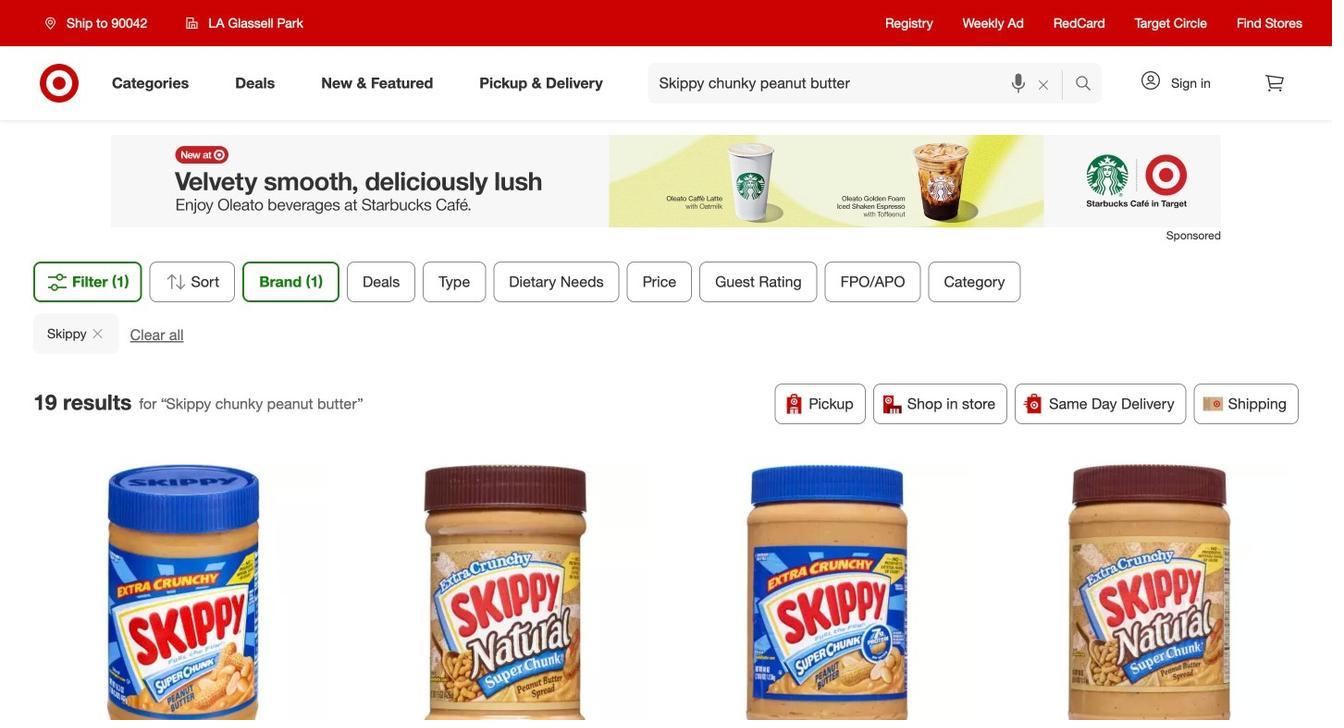 Task type: vqa. For each thing, say whether or not it's contained in the screenshot.
Filter
no



Task type: locate. For each thing, give the bounding box(es) containing it.
skippy chunky peanut butter - 40oz image
[[684, 465, 970, 721], [684, 465, 970, 721]]

What can we help you find? suggestions appear below search field
[[648, 63, 1080, 104]]

skippy natural chunky peanut butter - 40oz image
[[1006, 465, 1292, 721], [1006, 465, 1292, 721]]

skippy chunky peanut butter - 16.3oz image
[[40, 465, 326, 721], [40, 465, 326, 721]]

skippy natural super chunk peanut butter - 15oz image
[[362, 465, 648, 721], [362, 465, 648, 721]]



Task type: describe. For each thing, give the bounding box(es) containing it.
advertisement element
[[111, 135, 1221, 228]]



